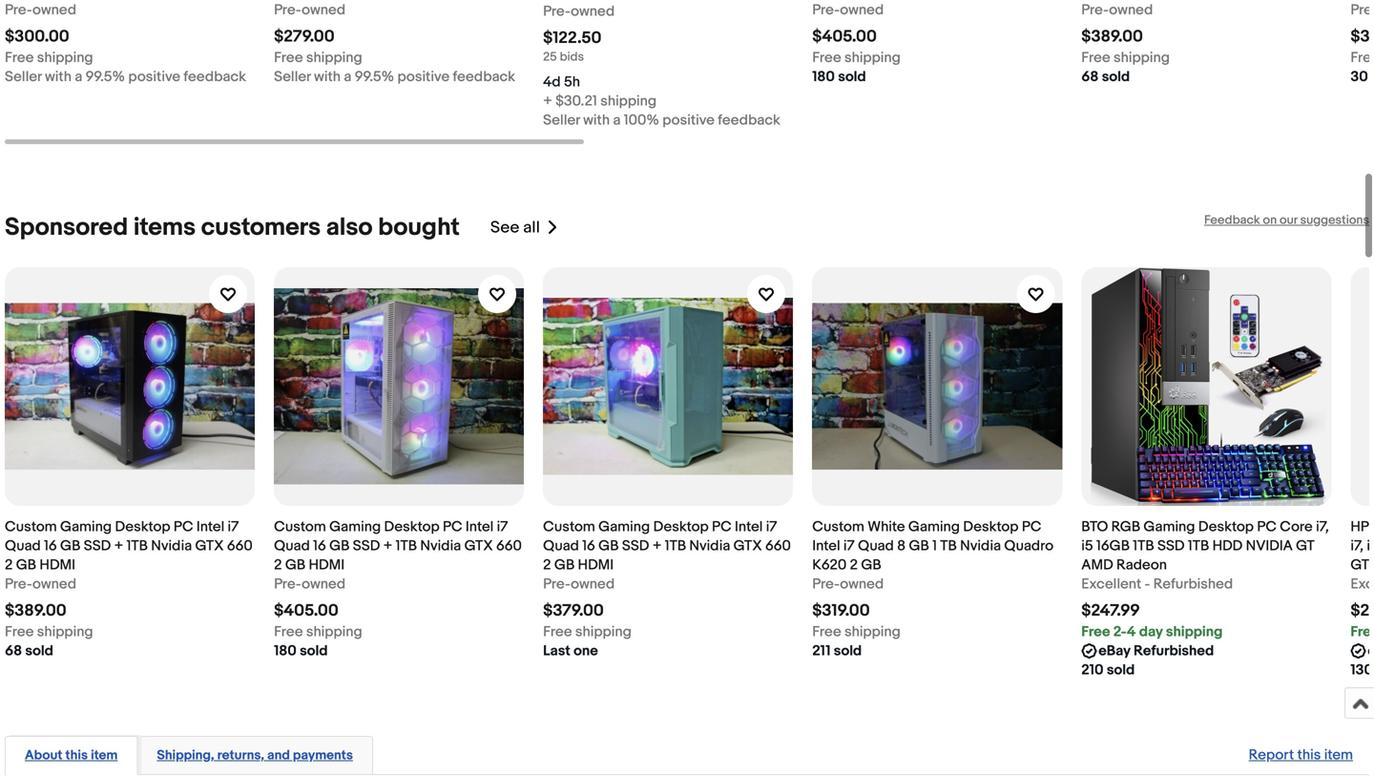 Task type: vqa. For each thing, say whether or not it's contained in the screenshot.


Task type: describe. For each thing, give the bounding box(es) containing it.
nvidia for $389.00
[[151, 537, 192, 555]]

ebay refurbished
[[1099, 642, 1215, 660]]

2 for $319.00
[[850, 557, 858, 574]]

free inside custom gaming desktop pc intel i7 quad 16 gb ssd + 1tb nvidia gtx 660 2 gb hdmi pre-owned $389.00 free shipping 68 sold
[[5, 623, 34, 641]]

gaming inside custom white gaming desktop pc intel i7 quad 8 gb 1 tb nvidia quadro k620 2 gb pre-owned $319.00 free shipping 211 sold
[[909, 518, 960, 536]]

desktop inside custom white gaming desktop pc intel i7 quad 8 gb 1 tb nvidia quadro k620 2 gb pre-owned $319.00 free shipping 211 sold
[[964, 518, 1019, 536]]

i5
[[1082, 537, 1094, 555]]

sold inside custom gaming desktop pc intel i7 quad 16 gb ssd + 1tb nvidia gtx 660 2 gb hdmi pre-owned $389.00 free shipping 68 sold
[[25, 642, 53, 660]]

feedback on our suggestions
[[1205, 213, 1370, 228]]

25
[[543, 50, 557, 64]]

sold inside custom gaming desktop pc intel i7 quad 16 gb ssd + 1tb nvidia gtx 660 2 gb hdmi pre-owned $405.00 free shipping 180 sold
[[300, 642, 328, 660]]

Last one text field
[[543, 642, 598, 661]]

custom gaming desktop pc intel i7 quad 16 gb ssd + 1tb nvidia gtx 660 2 gb hdmi pre-owned $379.00 free shipping last one
[[543, 518, 791, 660]]

owned inside custom white gaming desktop pc intel i7 quad 8 gb 1 tb nvidia quadro k620 2 gb pre-owned $319.00 free shipping 211 sold
[[840, 576, 884, 593]]

+ for $379.00
[[653, 537, 662, 555]]

pre-owned $122.50 25 bids 4d 5h + $30.21 shipping seller with a 100% positive feedback
[[543, 3, 781, 129]]

pre-owned text field for $405.00 text box
[[813, 0, 884, 20]]

$247.99
[[1082, 601, 1141, 621]]

gaming for $405.00
[[329, 518, 381, 536]]

free inside pre-owned $389.00 free shipping 68 sold
[[1082, 49, 1111, 66]]

shipping inside pre-owned $389.00 free shipping 68 sold
[[1114, 49, 1170, 66]]

$389.00 inside custom gaming desktop pc intel i7 quad 16 gb ssd + 1tb nvidia gtx 660 2 gb hdmi pre-owned $389.00 free shipping 68 sold
[[5, 601, 66, 621]]

desktop for $379.00
[[654, 518, 709, 536]]

$23
[[1351, 601, 1375, 621]]

210 sold
[[1082, 662, 1135, 679]]

i7 inside custom white gaming desktop pc intel i7 quad 8 gb 1 tb nvidia quadro k620 2 gb pre-owned $319.00 free shipping 211 sold
[[844, 537, 855, 555]]

payments
[[293, 747, 353, 764]]

intel for $379.00
[[735, 518, 763, 536]]

owned inside custom gaming desktop pc intel i7 quad 16 gb ssd + 1tb nvidia gtx 660 2 gb hdmi pre-owned $405.00 free shipping 180 sold
[[302, 576, 346, 593]]

a for $279.00
[[344, 68, 352, 85]]

hp
[[1351, 518, 1369, 536]]

excellent
[[1082, 576, 1142, 593]]

customers
[[201, 213, 321, 242]]

Free text field
[[1351, 622, 1375, 642]]

$39 text field
[[1351, 27, 1375, 47]]

quad inside custom white gaming desktop pc intel i7 quad 8 gb 1 tb nvidia quadro k620 2 gb pre-owned $319.00 free shipping 211 sold
[[858, 537, 894, 555]]

pre- inside pre-owned $389.00 free shipping 68 sold
[[1082, 1, 1110, 19]]

bto
[[1082, 518, 1109, 536]]

1tb for $379.00
[[665, 537, 687, 555]]

owned inside pre-owned $405.00 free shipping 180 sold
[[840, 1, 884, 19]]

free shipping text field down $389.00 text box at the top
[[1082, 48, 1170, 67]]

pre- inside "custom gaming desktop pc intel i7 quad 16 gb ssd + 1tb nvidia gtx 660 2 gb hdmi pre-owned $379.00 free shipping last one"
[[543, 576, 571, 593]]

item for report this item
[[1325, 747, 1354, 764]]

Free text field
[[1351, 48, 1375, 67]]

$39
[[1351, 27, 1375, 47]]

5h
[[564, 73, 580, 91]]

k620
[[813, 557, 847, 574]]

free down $23
[[1351, 623, 1375, 641]]

Exc text field
[[1351, 575, 1375, 594]]

pre-owned text field for $319.00 text field in the bottom right of the page
[[813, 575, 884, 594]]

pre- inside pre-owned $122.50 25 bids 4d 5h + $30.21 shipping seller with a 100% positive feedback
[[543, 3, 571, 20]]

quad for $379.00
[[543, 537, 579, 555]]

shipping inside pre-owned $122.50 25 bids 4d 5h + $30.21 shipping seller with a 100% positive feedback
[[601, 93, 657, 110]]

2 for $379.00
[[543, 557, 551, 574]]

sponsored
[[5, 213, 128, 242]]

desktop inside bto rgb gaming desktop pc core i7, i5 16gb 1tb ssd 1tb hdd nvidia gt amd radeon excellent - refurbished $247.99 free 2-4 day shipping
[[1199, 518, 1254, 536]]

pre-owned text field for $379.00
[[543, 575, 615, 594]]

2 for $389.00
[[5, 557, 13, 574]]

custom for $389.00
[[5, 518, 57, 536]]

pre-owned text field for $300.00 text field
[[5, 0, 76, 20]]

free inside pre-owned $279.00 free shipping seller with a 99.5% positive feedback
[[274, 49, 303, 66]]

pre- inside pre-owned $279.00 free shipping seller with a 99.5% positive feedback
[[274, 1, 302, 19]]

sold inside pre-owned $389.00 free shipping 68 sold
[[1102, 68, 1131, 85]]

ssd for $389.00
[[84, 537, 111, 555]]

210
[[1082, 662, 1104, 679]]

5 1tb from the left
[[1189, 537, 1210, 555]]

s
[[1372, 68, 1375, 85]]

2 for $405.00
[[274, 557, 282, 574]]

feedback on our suggestions link
[[1205, 213, 1370, 228]]

gtx for $389.00
[[195, 537, 224, 555]]

pre-owned $279.00 free shipping seller with a 99.5% positive feedback
[[274, 1, 516, 85]]

pc for $405.00
[[443, 518, 463, 536]]

4
[[1127, 623, 1137, 641]]

Free 2-4 day shipping text field
[[1082, 622, 1223, 642]]

1tb for $389.00
[[127, 537, 148, 555]]

free shipping text field for $405.00
[[274, 622, 363, 642]]

hdmi for $405.00
[[309, 557, 345, 574]]

1
[[933, 537, 937, 555]]

eBay Refurbished text field
[[1099, 642, 1215, 661]]

and
[[267, 747, 290, 764]]

gtx for $379.00
[[734, 537, 763, 555]]

owned inside "custom gaming desktop pc intel i7 quad 16 gb ssd + 1tb nvidia gtx 660 2 gb hdmi pre-owned $379.00 free shipping last one"
[[571, 576, 615, 593]]

our
[[1280, 213, 1298, 228]]

custom for $405.00
[[274, 518, 326, 536]]

4 1tb from the left
[[1134, 537, 1155, 555]]

one
[[574, 642, 598, 660]]

130
[[1351, 662, 1374, 679]]

gaming inside bto rgb gaming desktop pc core i7, i5 16gb 1tb ssd 1tb hdd nvidia gt amd radeon excellent - refurbished $247.99 free 2-4 day shipping
[[1144, 518, 1196, 536]]

4d 5h text field
[[543, 72, 580, 92]]

$379.00 text field
[[543, 601, 604, 621]]

report
[[1249, 747, 1295, 764]]

pre-owned $300.00 free shipping seller with a 99.5% positive feedback
[[5, 1, 246, 85]]

hdmi for $379.00
[[578, 557, 614, 574]]

180 inside custom gaming desktop pc intel i7 quad 16 gb ssd + 1tb nvidia gtx 660 2 gb hdmi pre-owned $405.00 free shipping 180 sold
[[274, 642, 297, 660]]

68 inside pre-owned $389.00 free shipping 68 sold
[[1082, 68, 1099, 85]]

0 horizontal spatial free shipping text field
[[5, 622, 93, 642]]

ssd inside bto rgb gaming desktop pc core i7, i5 16gb 1tb ssd 1tb hdd nvidia gt amd radeon excellent - refurbished $247.99 free 2-4 day shipping
[[1158, 537, 1185, 555]]

gt
[[1297, 537, 1315, 555]]

pre- inside pre-owned $405.00 free shipping 180 sold
[[813, 1, 840, 19]]

amd
[[1082, 557, 1114, 574]]

1 vertical spatial 180 sold text field
[[274, 642, 328, 661]]

130 
[[1351, 662, 1375, 679]]

see all
[[491, 218, 540, 238]]

$122.50
[[543, 28, 602, 48]]

30
[[1351, 68, 1369, 85]]

free inside bto rgb gaming desktop pc core i7, i5 16gb 1tb ssd 1tb hdd nvidia gt amd radeon excellent - refurbished $247.99 free 2-4 day shipping
[[1082, 623, 1111, 641]]

free inside custom gaming desktop pc intel i7 quad 16 gb ssd + 1tb nvidia gtx 660 2 gb hdmi pre-owned $405.00 free shipping 180 sold
[[274, 623, 303, 641]]

ssd for $379.00
[[622, 537, 650, 555]]

$405.00 text field
[[274, 601, 339, 621]]

owned inside pre-owned $279.00 free shipping seller with a 99.5% positive feedback
[[302, 1, 346, 19]]

sponsored items customers also bought
[[5, 213, 460, 242]]

i7 for $389.00
[[228, 518, 239, 536]]

quadro
[[1005, 537, 1054, 555]]

shipping inside pre-owned $300.00 free shipping seller with a 99.5% positive feedback
[[37, 49, 93, 66]]

660 for $405.00
[[496, 537, 522, 555]]

68 inside custom gaming desktop pc intel i7 quad 16 gb ssd + 1tb nvidia gtx 660 2 gb hdmi pre-owned $389.00 free shipping 68 sold
[[5, 642, 22, 660]]

$379.00
[[543, 601, 604, 621]]

free inside pre-owned $300.00 free shipping seller with a 99.5% positive feedback
[[5, 49, 34, 66]]

-
[[1145, 576, 1151, 593]]

68 sold text field
[[5, 642, 53, 661]]

210 sold text field
[[1082, 661, 1135, 680]]

pc for $389.00
[[174, 518, 193, 536]]

shipping,
[[157, 747, 214, 764]]

desktop for $405.00
[[384, 518, 440, 536]]

pre-owned text field for $405.00 text field
[[274, 575, 346, 594]]

tab list containing about this item
[[5, 732, 1370, 775]]

211
[[813, 642, 831, 660]]

shipping inside bto rgb gaming desktop pc core i7, i5 16gb 1tb ssd 1tb hdd nvidia gt amd radeon excellent - refurbished $247.99 free 2-4 day shipping
[[1167, 623, 1223, 641]]

$319.00
[[813, 601, 870, 621]]

all
[[523, 218, 540, 238]]

free shipping text field for free
[[813, 622, 901, 642]]

$389.00 text field
[[5, 601, 66, 621]]

intel inside custom white gaming desktop pc intel i7 quad 8 gb 1 tb nvidia quadro k620 2 gb pre-owned $319.00 free shipping 211 sold
[[813, 537, 841, 555]]

pc inside custom white gaming desktop pc intel i7 quad 8 gb 1 tb nvidia quadro k620 2 gb pre-owned $319.00 free shipping 211 sold
[[1022, 518, 1042, 536]]

pre-owned text field for $389.00 text field
[[5, 575, 76, 594]]

$405.00 text field
[[813, 27, 877, 47]]

also
[[326, 213, 373, 242]]

pre- inside custom gaming desktop pc intel i7 quad 16 gb ssd + 1tb nvidia gtx 660 2 gb hdmi pre-owned $389.00 free shipping 68 sold
[[5, 576, 32, 593]]

pre- inside custom white gaming desktop pc intel i7 quad 8 gb 1 tb nvidia quadro k620 2 gb pre-owned $319.00 free shipping 211 sold
[[813, 576, 840, 593]]

quad for $389.00
[[5, 537, 41, 555]]

see
[[491, 218, 520, 238]]

pc for $379.00
[[712, 518, 732, 536]]

owned inside pre-owned $300.00 free shipping seller with a 99.5% positive feedback
[[32, 1, 76, 19]]

130 text field
[[1351, 661, 1375, 680]]

custom for $319.00
[[813, 518, 865, 536]]

radeon
[[1117, 557, 1168, 574]]

items
[[133, 213, 196, 242]]

with inside pre-owned $122.50 25 bids 4d 5h + $30.21 shipping seller with a 100% positive feedback
[[583, 112, 610, 129]]

rgb
[[1112, 518, 1141, 536]]

2-
[[1114, 623, 1127, 641]]

report this item link
[[1240, 737, 1363, 773]]

hdmi for $389.00
[[40, 557, 75, 574]]

shipping inside custom white gaming desktop pc intel i7 quad 8 gb 1 tb nvidia quadro k620 2 gb pre-owned $319.00 free shipping 211 sold
[[845, 623, 901, 641]]

this for about
[[65, 747, 88, 764]]

bought
[[378, 213, 460, 242]]

on
[[1264, 213, 1278, 228]]

hp r exc $23 free
[[1351, 518, 1375, 641]]

white
[[868, 518, 906, 536]]

gaming for $379.00
[[599, 518, 650, 536]]

positive for $279.00
[[398, 68, 450, 85]]

intel for $405.00
[[466, 518, 494, 536]]

gtx for $405.00
[[465, 537, 493, 555]]

feedback for $300.00
[[184, 68, 246, 85]]

16gb
[[1097, 537, 1130, 555]]

$405.00 inside pre-owned $405.00 free shipping 180 sold
[[813, 27, 877, 47]]

seller with a 99.5% positive feedback text field for $279.00
[[274, 67, 516, 86]]

seller inside pre-owned $122.50 25 bids 4d 5h + $30.21 shipping seller with a 100% positive feedback
[[543, 112, 580, 129]]

free inside custom white gaming desktop pc intel i7 quad 8 gb 1 tb nvidia quadro k620 2 gb pre-owned $319.00 free shipping 211 sold
[[813, 623, 842, 641]]

custom gaming desktop pc intel i7 quad 16 gb ssd + 1tb nvidia gtx 660 2 gb hdmi pre-owned $389.00 free shipping 68 sold
[[5, 518, 253, 660]]

660 for $389.00
[[227, 537, 253, 555]]



Task type: locate. For each thing, give the bounding box(es) containing it.
hdmi up $389.00 text field
[[40, 557, 75, 574]]

intel for $389.00
[[197, 518, 225, 536]]

$319.00 text field
[[813, 601, 870, 621]]

+ inside custom gaming desktop pc intel i7 quad 16 gb ssd + 1tb nvidia gtx 660 2 gb hdmi pre-owned $405.00 free shipping 180 sold
[[383, 537, 393, 555]]

$279.00 text field
[[274, 27, 335, 47]]

sold down $389.00 text field
[[25, 642, 53, 660]]

bto rgb gaming desktop pc core i7, i5 16gb 1tb ssd 1tb hdd nvidia gt amd radeon excellent - refurbished $247.99 free 2-4 day shipping
[[1082, 518, 1330, 641]]

feedback inside pre-owned $279.00 free shipping seller with a 99.5% positive feedback
[[453, 68, 516, 85]]

4 quad from the left
[[858, 537, 894, 555]]

0 horizontal spatial seller
[[5, 68, 42, 85]]

0 horizontal spatial seller with a 99.5% positive feedback text field
[[5, 67, 246, 86]]

+
[[543, 93, 553, 110], [114, 537, 123, 555], [383, 537, 393, 555], [653, 537, 662, 555]]

hdmi inside custom gaming desktop pc intel i7 quad 16 gb ssd + 1tb nvidia gtx 660 2 gb hdmi pre-owned $405.00 free shipping 180 sold
[[309, 557, 345, 574]]

1 horizontal spatial gtx
[[465, 537, 493, 555]]

shipping inside "custom gaming desktop pc intel i7 quad 16 gb ssd + 1tb nvidia gtx 660 2 gb hdmi pre-owned $379.00 free shipping last one"
[[576, 623, 632, 641]]

positive inside pre-owned $300.00 free shipping seller with a 99.5% positive feedback
[[128, 68, 181, 85]]

free inside pre-owned $405.00 free shipping 180 sold
[[813, 49, 842, 66]]

0 horizontal spatial a
[[75, 68, 82, 85]]

pre-owned text field up $405.00 text field
[[274, 575, 346, 594]]

sold down $405.00 text box
[[838, 68, 867, 85]]

pre-
[[5, 1, 32, 19], [274, 1, 302, 19], [813, 1, 840, 19], [1082, 1, 1110, 19], [1351, 1, 1375, 19], [543, 3, 571, 20], [5, 576, 32, 593], [274, 576, 302, 593], [543, 576, 571, 593], [813, 576, 840, 593]]

Pre- text field
[[1351, 0, 1375, 20]]

shipping inside pre-owned $405.00 free shipping 180 sold
[[845, 49, 901, 66]]

$23 text field
[[1351, 601, 1375, 621]]

refurbished inside 'text field'
[[1134, 642, 1215, 660]]

free shipping text field down $319.00 text field in the bottom right of the page
[[813, 622, 901, 642]]

i7 for $405.00
[[497, 518, 508, 536]]

this for report
[[1298, 747, 1322, 764]]

sold inside pre-owned $405.00 free shipping 180 sold
[[838, 68, 867, 85]]

$247.99 text field
[[1082, 601, 1141, 621]]

1 horizontal spatial this
[[1298, 747, 1322, 764]]

180
[[813, 68, 835, 85], [274, 642, 297, 660]]

gaming for $389.00
[[60, 518, 112, 536]]

quad down white
[[858, 537, 894, 555]]

pre- down k620
[[813, 576, 840, 593]]

0 horizontal spatial item
[[91, 747, 118, 764]]

0 horizontal spatial 99.5%
[[86, 68, 125, 85]]

shipping down $279.00
[[306, 49, 363, 66]]

i7 for $379.00
[[766, 518, 778, 536]]

shipping
[[37, 49, 93, 66], [306, 49, 363, 66], [845, 49, 901, 66], [1114, 49, 1170, 66], [601, 93, 657, 110], [37, 623, 93, 641], [306, 623, 363, 641], [576, 623, 632, 641], [845, 623, 901, 641], [1167, 623, 1223, 641]]

owned up $389.00 text field
[[32, 576, 76, 593]]

2 horizontal spatial 16
[[583, 537, 596, 555]]

desktop inside custom gaming desktop pc intel i7 quad 16 gb ssd + 1tb nvidia gtx 660 2 gb hdmi pre-owned $389.00 free shipping 68 sold
[[115, 518, 170, 536]]

gaming inside custom gaming desktop pc intel i7 quad 16 gb ssd + 1tb nvidia gtx 660 2 gb hdmi pre-owned $389.00 free shipping 68 sold
[[60, 518, 112, 536]]

1tb inside custom gaming desktop pc intel i7 quad 16 gb ssd + 1tb nvidia gtx 660 2 gb hdmi pre-owned $405.00 free shipping 180 sold
[[396, 537, 417, 555]]

ssd for $405.00
[[353, 537, 380, 555]]

2 inside custom gaming desktop pc intel i7 quad 16 gb ssd + 1tb nvidia gtx 660 2 gb hdmi pre-owned $405.00 free shipping 180 sold
[[274, 557, 282, 574]]

2 gtx from the left
[[465, 537, 493, 555]]

item right about
[[91, 747, 118, 764]]

16 for $389.00
[[44, 537, 57, 555]]

3 gtx from the left
[[734, 537, 763, 555]]

1 vertical spatial 68
[[5, 642, 22, 660]]

2 pc from the left
[[443, 518, 463, 536]]

0 horizontal spatial 180 sold text field
[[274, 642, 328, 661]]

shipping down $389.00 text field
[[37, 623, 93, 641]]

quad up the $379.00 text box
[[543, 537, 579, 555]]

shipping inside pre-owned $279.00 free shipping seller with a 99.5% positive feedback
[[306, 49, 363, 66]]

$389.00 up 68 sold text box
[[5, 601, 66, 621]]

660 for $379.00
[[766, 537, 791, 555]]

shipping up 100%
[[601, 93, 657, 110]]

30 s text field
[[1351, 67, 1375, 86]]

8
[[898, 537, 906, 555]]

positive inside pre-owned $122.50 25 bids 4d 5h + $30.21 shipping seller with a 100% positive feedback
[[663, 112, 715, 129]]

660 inside custom gaming desktop pc intel i7 quad 16 gb ssd + 1tb nvidia gtx 660 2 gb hdmi pre-owned $405.00 free shipping 180 sold
[[496, 537, 522, 555]]

180 down $405.00 text field
[[274, 642, 297, 660]]

sold down $405.00 text field
[[300, 642, 328, 660]]

1 horizontal spatial positive
[[398, 68, 450, 85]]

free shipping text field for $405.00
[[813, 48, 901, 67]]

2 inside custom white gaming desktop pc intel i7 quad 8 gb 1 tb nvidia quadro k620 2 gb pre-owned $319.00 free shipping 211 sold
[[850, 557, 858, 574]]

$389.00
[[1082, 27, 1144, 47], [5, 601, 66, 621]]

positive for $300.00
[[128, 68, 181, 85]]

a inside pre-owned $122.50 25 bids 4d 5h + $30.21 shipping seller with a 100% positive feedback
[[613, 112, 621, 129]]

ssd inside custom gaming desktop pc intel i7 quad 16 gb ssd + 1tb nvidia gtx 660 2 gb hdmi pre-owned $405.00 free shipping 180 sold
[[353, 537, 380, 555]]

pc inside bto rgb gaming desktop pc core i7, i5 16gb 1tb ssd 1tb hdd nvidia gt amd radeon excellent - refurbished $247.99 free 2-4 day shipping
[[1258, 518, 1277, 536]]

with inside pre-owned $279.00 free shipping seller with a 99.5% positive feedback
[[314, 68, 341, 85]]

99.5%
[[86, 68, 125, 85], [355, 68, 394, 85]]

with
[[45, 68, 72, 85], [314, 68, 341, 85], [583, 112, 610, 129]]

Excellent - Refurbished text field
[[1082, 575, 1234, 594]]

1 2 from the left
[[5, 557, 13, 574]]

1 660 from the left
[[227, 537, 253, 555]]

99.5% for $279.00
[[355, 68, 394, 85]]

$122.50 text field
[[543, 28, 602, 48]]

180 sold text field down $405.00 text box
[[813, 67, 867, 86]]

1tb
[[127, 537, 148, 555], [396, 537, 417, 555], [665, 537, 687, 555], [1134, 537, 1155, 555], [1189, 537, 1210, 555]]

+ inside "custom gaming desktop pc intel i7 quad 16 gb ssd + 1tb nvidia gtx 660 2 gb hdmi pre-owned $379.00 free shipping last one"
[[653, 537, 662, 555]]

0 vertical spatial $389.00
[[1082, 27, 1144, 47]]

1 horizontal spatial 16
[[313, 537, 326, 555]]

refurbished inside bto rgb gaming desktop pc core i7, i5 16gb 1tb ssd 1tb hdd nvidia gt amd radeon excellent - refurbished $247.99 free 2-4 day shipping
[[1154, 576, 1234, 593]]

2 gaming from the left
[[329, 518, 381, 536]]

4 pc from the left
[[1022, 518, 1042, 536]]

free inside "custom gaming desktop pc intel i7 quad 16 gb ssd + 1tb nvidia gtx 660 2 gb hdmi pre-owned $379.00 free shipping last one"
[[543, 623, 572, 641]]

suggestions
[[1301, 213, 1370, 228]]

1 16 from the left
[[44, 537, 57, 555]]

shipping down $319.00 text field in the bottom right of the page
[[845, 623, 901, 641]]

1 seller with a 99.5% positive feedback text field from the left
[[5, 67, 246, 86]]

0 horizontal spatial 16
[[44, 537, 57, 555]]

i7 inside custom gaming desktop pc intel i7 quad 16 gb ssd + 1tb nvidia gtx 660 2 gb hdmi pre-owned $389.00 free shipping 68 sold
[[228, 518, 239, 536]]

custom up $389.00 text field
[[5, 518, 57, 536]]

sold down $389.00 text box at the top
[[1102, 68, 1131, 85]]

0 vertical spatial refurbished
[[1154, 576, 1234, 593]]

1tb for $405.00
[[396, 537, 417, 555]]

owned up $300.00 text field
[[32, 1, 76, 19]]

$300.00 text field
[[5, 27, 69, 47]]

3 custom from the left
[[543, 518, 596, 536]]

custom inside custom gaming desktop pc intel i7 quad 16 gb ssd + 1tb nvidia gtx 660 2 gb hdmi pre-owned $405.00 free shipping 180 sold
[[274, 518, 326, 536]]

bids
[[560, 50, 584, 64]]

0 vertical spatial pre-owned text field
[[274, 0, 346, 20]]

pre-owned text field for the $122.50 text field
[[543, 2, 615, 21]]

feedback inside pre-owned $300.00 free shipping seller with a 99.5% positive feedback
[[184, 68, 246, 85]]

returns,
[[217, 747, 264, 764]]

pre-owned text field for $389.00 text box at the top
[[1082, 0, 1154, 20]]

nvidia
[[151, 537, 192, 555], [420, 537, 461, 555], [690, 537, 731, 555], [961, 537, 1002, 555]]

pre-owned text field up $300.00 text field
[[5, 0, 76, 20]]

free shipping text field up one
[[543, 622, 632, 642]]

gaming inside custom gaming desktop pc intel i7 quad 16 gb ssd + 1tb nvidia gtx 660 2 gb hdmi pre-owned $405.00 free shipping 180 sold
[[329, 518, 381, 536]]

2 horizontal spatial a
[[613, 112, 621, 129]]

pre- up $279.00
[[274, 1, 302, 19]]

intel inside "custom gaming desktop pc intel i7 quad 16 gb ssd + 1tb nvidia gtx 660 2 gb hdmi pre-owned $379.00 free shipping last one"
[[735, 518, 763, 536]]

desktop inside custom gaming desktop pc intel i7 quad 16 gb ssd + 1tb nvidia gtx 660 2 gb hdmi pre-owned $405.00 free shipping 180 sold
[[384, 518, 440, 536]]

1 horizontal spatial pre-owned text field
[[543, 575, 615, 594]]

2 custom from the left
[[274, 518, 326, 536]]

gtx inside custom gaming desktop pc intel i7 quad 16 gb ssd + 1tb nvidia gtx 660 2 gb hdmi pre-owned $405.00 free shipping 180 sold
[[465, 537, 493, 555]]

2 quad from the left
[[274, 537, 310, 555]]

pc inside "custom gaming desktop pc intel i7 quad 16 gb ssd + 1tb nvidia gtx 660 2 gb hdmi pre-owned $379.00 free shipping last one"
[[712, 518, 732, 536]]

owned up $405.00 text box
[[840, 1, 884, 19]]

pre- up $389.00 text box at the top
[[1082, 1, 1110, 19]]

Seller with a 99.5% positive feedback text field
[[5, 67, 246, 86], [274, 67, 516, 86]]

pc
[[174, 518, 193, 536], [443, 518, 463, 536], [712, 518, 732, 536], [1022, 518, 1042, 536], [1258, 518, 1277, 536]]

item for about this item
[[91, 747, 118, 764]]

free down $405.00 text box
[[813, 49, 842, 66]]

Pre-owned text field
[[5, 0, 76, 20], [813, 0, 884, 20], [1082, 0, 1154, 20], [543, 2, 615, 21], [5, 575, 76, 594], [274, 575, 346, 594], [813, 575, 884, 594]]

pre- up $405.00 text box
[[813, 1, 840, 19]]

core
[[1281, 518, 1313, 536]]

with down $279.00
[[314, 68, 341, 85]]

sold down ebay at the right of the page
[[1107, 662, 1135, 679]]

1 quad from the left
[[5, 537, 41, 555]]

0 horizontal spatial 180
[[274, 642, 297, 660]]

Free shipping text field
[[5, 48, 93, 67], [1082, 48, 1170, 67], [274, 622, 363, 642], [543, 622, 632, 642], [813, 622, 901, 642]]

16 for $379.00
[[583, 537, 596, 555]]

0 horizontal spatial $389.00
[[5, 601, 66, 621]]

seller for $300.00
[[5, 68, 42, 85]]

5 pc from the left
[[1258, 518, 1277, 536]]

3 ssd from the left
[[622, 537, 650, 555]]

custom
[[5, 518, 57, 536], [274, 518, 326, 536], [543, 518, 596, 536], [813, 518, 865, 536]]

100%
[[624, 112, 660, 129]]

0 horizontal spatial gtx
[[195, 537, 224, 555]]

$389.00 up 68 sold text field
[[1082, 27, 1144, 47]]

owned inside pre-owned $122.50 25 bids 4d 5h + $30.21 shipping seller with a 100% positive feedback
[[571, 3, 615, 20]]

custom inside custom white gaming desktop pc intel i7 quad 8 gb 1 tb nvidia quadro k620 2 gb pre-owned $319.00 free shipping 211 sold
[[813, 518, 865, 536]]

3 2 from the left
[[543, 557, 551, 574]]

shipping, returns, and payments
[[157, 747, 353, 764]]

1 horizontal spatial 180
[[813, 68, 835, 85]]

0 horizontal spatial 660
[[227, 537, 253, 555]]

owned inside pre-owned $389.00 free shipping 68 sold
[[1110, 1, 1154, 19]]

+ for $405.00
[[383, 537, 393, 555]]

$405.00 inside custom gaming desktop pc intel i7 quad 16 gb ssd + 1tb nvidia gtx 660 2 gb hdmi pre-owned $405.00 free shipping 180 sold
[[274, 601, 339, 621]]

a inside pre-owned $300.00 free shipping seller with a 99.5% positive feedback
[[75, 68, 82, 85]]

0 vertical spatial 180 sold text field
[[813, 67, 867, 86]]

16 inside custom gaming desktop pc intel i7 quad 16 gb ssd + 1tb nvidia gtx 660 2 gb hdmi pre-owned $405.00 free shipping 180 sold
[[313, 537, 326, 555]]

owned
[[32, 1, 76, 19], [302, 1, 346, 19], [840, 1, 884, 19], [1110, 1, 1154, 19], [571, 3, 615, 20], [32, 576, 76, 593], [302, 576, 346, 593], [571, 576, 615, 593], [840, 576, 884, 593]]

owned up $389.00 text box at the top
[[1110, 1, 1154, 19]]

free
[[5, 49, 34, 66], [274, 49, 303, 66], [813, 49, 842, 66], [1082, 49, 1111, 66], [1351, 49, 1375, 66], [5, 623, 34, 641], [274, 623, 303, 641], [543, 623, 572, 641], [813, 623, 842, 641], [1082, 623, 1111, 641], [1351, 623, 1375, 641]]

1 vertical spatial $405.00
[[274, 601, 339, 621]]

1 gtx from the left
[[195, 537, 224, 555]]

3 hdmi from the left
[[578, 557, 614, 574]]

shipping down $405.00 text field
[[306, 623, 363, 641]]

1 horizontal spatial free shipping text field
[[274, 48, 363, 67]]

Free shipping text field
[[274, 48, 363, 67], [813, 48, 901, 67], [5, 622, 93, 642]]

180 sold text field down $405.00 text field
[[274, 642, 328, 661]]

item inside button
[[91, 747, 118, 764]]

pre- up $300.00
[[5, 1, 32, 19]]

1 vertical spatial $389.00
[[5, 601, 66, 621]]

pre-owned text field for $279.00
[[274, 0, 346, 20]]

4 custom from the left
[[813, 518, 865, 536]]

0 horizontal spatial pre-owned text field
[[274, 0, 346, 20]]

pre-owned text field up the $122.50 text field
[[543, 2, 615, 21]]

sold inside custom white gaming desktop pc intel i7 quad 8 gb 1 tb nvidia quadro k620 2 gb pre-owned $319.00 free shipping 211 sold
[[834, 642, 862, 660]]

0 horizontal spatial positive
[[128, 68, 181, 85]]

211 sold text field
[[813, 642, 862, 661]]

5 gaming from the left
[[1144, 518, 1196, 536]]

pre-owned text field up the $379.00 text box
[[543, 575, 615, 594]]

desktop
[[115, 518, 170, 536], [384, 518, 440, 536], [654, 518, 709, 536], [964, 518, 1019, 536], [1199, 518, 1254, 536]]

0 horizontal spatial hdmi
[[40, 557, 75, 574]]

2 16 from the left
[[313, 537, 326, 555]]

1 gaming from the left
[[60, 518, 112, 536]]

1 horizontal spatial 180 sold text field
[[813, 67, 867, 86]]

+ inside custom gaming desktop pc intel i7 quad 16 gb ssd + 1tb nvidia gtx 660 2 gb hdmi pre-owned $389.00 free shipping 68 sold
[[114, 537, 123, 555]]

about this item button
[[25, 747, 118, 765]]

ebay
[[1099, 642, 1131, 660]]

nvidia for $379.00
[[690, 537, 731, 555]]

1 vertical spatial 180
[[274, 642, 297, 660]]

2 horizontal spatial 660
[[766, 537, 791, 555]]

i7,
[[1317, 518, 1330, 536]]

4 nvidia from the left
[[961, 537, 1002, 555]]

free shipping text field for $379.00
[[543, 622, 632, 642]]

see all link
[[491, 213, 559, 242]]

pre- up $405.00 text field
[[274, 576, 302, 593]]

free down $300.00
[[5, 49, 34, 66]]

with inside pre-owned $300.00 free shipping seller with a 99.5% positive feedback
[[45, 68, 72, 85]]

owned up the $122.50 text field
[[571, 3, 615, 20]]

2 up the $379.00 text box
[[543, 557, 551, 574]]

quad
[[5, 537, 41, 555], [274, 537, 310, 555], [543, 537, 579, 555], [858, 537, 894, 555]]

this right report
[[1298, 747, 1322, 764]]

free shipping text field down $300.00 text field
[[5, 48, 93, 67]]

2 horizontal spatial feedback
[[718, 112, 781, 129]]

quad up $405.00 text field
[[274, 537, 310, 555]]

refurbished down free 2-4 day shipping text field
[[1134, 642, 1215, 660]]

3 nvidia from the left
[[690, 537, 731, 555]]

nvidia for $319.00
[[961, 537, 1002, 555]]

660 inside custom gaming desktop pc intel i7 quad 16 gb ssd + 1tb nvidia gtx 660 2 gb hdmi pre-owned $389.00 free shipping 68 sold
[[227, 537, 253, 555]]

16 up $389.00 text field
[[44, 537, 57, 555]]

r
[[1372, 518, 1375, 536]]

positive
[[128, 68, 181, 85], [398, 68, 450, 85], [663, 112, 715, 129]]

nvidia inside custom gaming desktop pc intel i7 quad 16 gb ssd + 1tb nvidia gtx 660 2 gb hdmi pre-owned $405.00 free shipping 180 sold
[[420, 537, 461, 555]]

this inside button
[[65, 747, 88, 764]]

180 down $405.00 text box
[[813, 68, 835, 85]]

3 quad from the left
[[543, 537, 579, 555]]

1 desktop from the left
[[115, 518, 170, 536]]

quad for $405.00
[[274, 537, 310, 555]]

1 horizontal spatial feedback
[[453, 68, 516, 85]]

2 660 from the left
[[496, 537, 522, 555]]

pre-owned $389.00 free shipping 68 sold
[[1082, 1, 1170, 85]]

2 1tb from the left
[[396, 537, 417, 555]]

positive inside pre-owned $279.00 free shipping seller with a 99.5% positive feedback
[[398, 68, 450, 85]]

custom up the $379.00 text box
[[543, 518, 596, 536]]

See all text field
[[491, 218, 540, 238]]

$389.00 inside pre-owned $389.00 free shipping 68 sold
[[1082, 27, 1144, 47]]

660
[[227, 537, 253, 555], [496, 537, 522, 555], [766, 537, 791, 555]]

intel
[[197, 518, 225, 536], [466, 518, 494, 536], [735, 518, 763, 536], [813, 537, 841, 555]]

sold
[[838, 68, 867, 85], [1102, 68, 1131, 85], [25, 642, 53, 660], [300, 642, 328, 660], [834, 642, 862, 660], [1107, 662, 1135, 679]]

Pre-owned text field
[[274, 0, 346, 20], [543, 575, 615, 594]]

16 inside custom gaming desktop pc intel i7 quad 16 gb ssd + 1tb nvidia gtx 660 2 gb hdmi pre-owned $389.00 free shipping 68 sold
[[44, 537, 57, 555]]

hdmi inside custom gaming desktop pc intel i7 quad 16 gb ssd + 1tb nvidia gtx 660 2 gb hdmi pre-owned $389.00 free shipping 68 sold
[[40, 557, 75, 574]]

0 horizontal spatial $405.00
[[274, 601, 339, 621]]

99.5% inside pre-owned $279.00 free shipping seller with a 99.5% positive feedback
[[355, 68, 394, 85]]

1 horizontal spatial with
[[314, 68, 341, 85]]

pre-owned text field up $279.00
[[274, 0, 346, 20]]

25 bids text field
[[543, 50, 584, 64]]

intel inside custom gaming desktop pc intel i7 quad 16 gb ssd + 1tb nvidia gtx 660 2 gb hdmi pre-owned $405.00 free shipping 180 sold
[[466, 518, 494, 536]]

gb
[[60, 537, 81, 555], [329, 537, 350, 555], [599, 537, 619, 555], [909, 537, 930, 555], [16, 557, 36, 574], [285, 557, 306, 574], [555, 557, 575, 574], [862, 557, 882, 574]]

item right report
[[1325, 747, 1354, 764]]

feedback inside pre-owned $122.50 25 bids 4d 5h + $30.21 shipping seller with a 100% positive feedback
[[718, 112, 781, 129]]

custom up $405.00 text field
[[274, 518, 326, 536]]

$300.00
[[5, 27, 69, 47]]

seller down $300.00
[[5, 68, 42, 85]]

2 right k620
[[850, 557, 858, 574]]

3 660 from the left
[[766, 537, 791, 555]]

$405.00
[[813, 27, 877, 47], [274, 601, 339, 621]]

660 inside "custom gaming desktop pc intel i7 quad 16 gb ssd + 1tb nvidia gtx 660 2 gb hdmi pre-owned $379.00 free shipping last one"
[[766, 537, 791, 555]]

2 inside "custom gaming desktop pc intel i7 quad 16 gb ssd + 1tb nvidia gtx 660 2 gb hdmi pre-owned $379.00 free shipping last one"
[[543, 557, 551, 574]]

custom inside custom gaming desktop pc intel i7 quad 16 gb ssd + 1tb nvidia gtx 660 2 gb hdmi pre-owned $389.00 free shipping 68 sold
[[5, 518, 57, 536]]

report this item
[[1249, 747, 1354, 764]]

$30.21
[[556, 93, 598, 110]]

with down + $30.21 shipping text field
[[583, 112, 610, 129]]

3 desktop from the left
[[654, 518, 709, 536]]

seller down '$30.21'
[[543, 112, 580, 129]]

pre- up the $379.00 text box
[[543, 576, 571, 593]]

1 horizontal spatial seller with a 99.5% positive feedback text field
[[274, 67, 516, 86]]

5 desktop from the left
[[1199, 518, 1254, 536]]

pre-owned text field up $389.00 text box at the top
[[1082, 0, 1154, 20]]

sold inside "text box"
[[1107, 662, 1135, 679]]

custom gaming desktop pc intel i7 quad 16 gb ssd + 1tb nvidia gtx 660 2 gb hdmi pre-owned $405.00 free shipping 180 sold
[[274, 518, 522, 660]]

free left 2-
[[1082, 623, 1111, 641]]

nvidia
[[1247, 537, 1293, 555]]

68 sold text field
[[1082, 67, 1131, 86]]

seller for $279.00
[[274, 68, 311, 85]]

16 inside "custom gaming desktop pc intel i7 quad 16 gb ssd + 1tb nvidia gtx 660 2 gb hdmi pre-owned $379.00 free shipping last one"
[[583, 537, 596, 555]]

1 horizontal spatial hdmi
[[309, 557, 345, 574]]

ssd inside custom gaming desktop pc intel i7 quad 16 gb ssd + 1tb nvidia gtx 660 2 gb hdmi pre-owned $389.00 free shipping 68 sold
[[84, 537, 111, 555]]

a for $300.00
[[75, 68, 82, 85]]

last
[[543, 642, 571, 660]]

1 horizontal spatial $389.00
[[1082, 27, 1144, 47]]

1 horizontal spatial a
[[344, 68, 352, 85]]

owned up $279.00
[[302, 1, 346, 19]]

free up 30 s text box on the right of the page
[[1351, 49, 1375, 66]]

+ $30.21 shipping text field
[[543, 92, 657, 111]]

1 pc from the left
[[174, 518, 193, 536]]

+ inside pre-owned $122.50 25 bids 4d 5h + $30.21 shipping seller with a 100% positive feedback
[[543, 93, 553, 110]]

1 horizontal spatial 660
[[496, 537, 522, 555]]

tab list
[[5, 732, 1370, 775]]

2 up $389.00 text field
[[5, 557, 13, 574]]

0 horizontal spatial with
[[45, 68, 72, 85]]

custom white gaming desktop pc intel i7 quad 8 gb 1 tb nvidia quadro k620 2 gb pre-owned $319.00 free shipping 211 sold
[[813, 518, 1054, 660]]

hdd
[[1213, 537, 1243, 555]]

free down $405.00 text field
[[274, 623, 303, 641]]

free down $279.00
[[274, 49, 303, 66]]

exc
[[1351, 576, 1375, 593]]

1 nvidia from the left
[[151, 537, 192, 555]]

day
[[1140, 623, 1163, 641]]

4 ssd from the left
[[1158, 537, 1185, 555]]

3 pc from the left
[[712, 518, 732, 536]]

free shipping text field down $279.00
[[274, 48, 363, 67]]

gaming
[[60, 518, 112, 536], [329, 518, 381, 536], [599, 518, 650, 536], [909, 518, 960, 536], [1144, 518, 1196, 536]]

shipping down $300.00 text field
[[37, 49, 93, 66]]

pre- up $39 text field
[[1351, 1, 1375, 19]]

shipping down $389.00 text box at the top
[[1114, 49, 1170, 66]]

2 nvidia from the left
[[420, 537, 461, 555]]

16 up $405.00 text field
[[313, 537, 326, 555]]

shipping inside custom gaming desktop pc intel i7 quad 16 gb ssd + 1tb nvidia gtx 660 2 gb hdmi pre-owned $405.00 free shipping 180 sold
[[306, 623, 363, 641]]

tb
[[941, 537, 957, 555]]

2 99.5% from the left
[[355, 68, 394, 85]]

shipping inside custom gaming desktop pc intel i7 quad 16 gb ssd + 1tb nvidia gtx 660 2 gb hdmi pre-owned $389.00 free shipping 68 sold
[[37, 623, 93, 641]]

2 ssd from the left
[[353, 537, 380, 555]]

a inside pre-owned $279.00 free shipping seller with a 99.5% positive feedback
[[344, 68, 352, 85]]

16
[[44, 537, 57, 555], [313, 537, 326, 555], [583, 537, 596, 555]]

refurbished
[[1154, 576, 1234, 593], [1134, 642, 1215, 660]]

pre-owned $405.00 free shipping 180 sold
[[813, 1, 901, 85]]

desktop for $389.00
[[115, 518, 170, 536]]

seller with a 99.5% positive feedback text field for $300.00
[[5, 67, 246, 86]]

2 horizontal spatial gtx
[[734, 537, 763, 555]]

0 horizontal spatial 68
[[5, 642, 22, 660]]

with down $300.00 text field
[[45, 68, 72, 85]]

1 horizontal spatial 99.5%
[[355, 68, 394, 85]]

custom up k620
[[813, 518, 865, 536]]

2 inside custom gaming desktop pc intel i7 quad 16 gb ssd + 1tb nvidia gtx 660 2 gb hdmi pre-owned $389.00 free shipping 68 sold
[[5, 557, 13, 574]]

3 1tb from the left
[[665, 537, 687, 555]]

2 hdmi from the left
[[309, 557, 345, 574]]

1 horizontal spatial item
[[1325, 747, 1354, 764]]

free up 68 sold text field
[[1082, 49, 1111, 66]]

intel inside custom gaming desktop pc intel i7 quad 16 gb ssd + 1tb nvidia gtx 660 2 gb hdmi pre-owned $389.00 free shipping 68 sold
[[197, 518, 225, 536]]

$279.00
[[274, 27, 335, 47]]

item
[[1325, 747, 1354, 764], [91, 747, 118, 764]]

quad up $389.00 text field
[[5, 537, 41, 555]]

2 horizontal spatial with
[[583, 112, 610, 129]]

2 horizontal spatial free shipping text field
[[813, 48, 901, 67]]

3 16 from the left
[[583, 537, 596, 555]]

1 ssd from the left
[[84, 537, 111, 555]]

seller
[[5, 68, 42, 85], [274, 68, 311, 85], [543, 112, 580, 129]]

$389.00 text field
[[1082, 27, 1144, 47]]

free up last
[[543, 623, 572, 641]]

0 horizontal spatial feedback
[[184, 68, 246, 85]]

feedback for $279.00
[[453, 68, 516, 85]]

owned up $405.00 text field
[[302, 576, 346, 593]]

1 custom from the left
[[5, 518, 57, 536]]

seller down $279.00
[[274, 68, 311, 85]]

2 up $405.00 text field
[[274, 557, 282, 574]]

4d
[[543, 73, 561, 91]]

nvidia inside custom white gaming desktop pc intel i7 quad 8 gb 1 tb nvidia quadro k620 2 gb pre-owned $319.00 free shipping 211 sold
[[961, 537, 1002, 555]]

1 vertical spatial pre-owned text field
[[543, 575, 615, 594]]

this right about
[[65, 747, 88, 764]]

pre- inside pre-owned $300.00 free shipping seller with a 99.5% positive feedback
[[5, 1, 32, 19]]

4 2 from the left
[[850, 557, 858, 574]]

2
[[5, 557, 13, 574], [274, 557, 282, 574], [543, 557, 551, 574], [850, 557, 858, 574]]

pre- up $389.00 text field
[[5, 576, 32, 593]]

2 seller with a 99.5% positive feedback text field from the left
[[274, 67, 516, 86]]

about this item
[[25, 747, 118, 764]]

nvidia for $405.00
[[420, 537, 461, 555]]

sold right "211"
[[834, 642, 862, 660]]

hdmi up $405.00 text field
[[309, 557, 345, 574]]

0 horizontal spatial this
[[65, 747, 88, 764]]

3 gaming from the left
[[599, 518, 650, 536]]

shipping down $405.00 text box
[[845, 49, 901, 66]]

pre-owned text field down k620
[[813, 575, 884, 594]]

free up 68 sold text box
[[5, 623, 34, 641]]

custom for $379.00
[[543, 518, 596, 536]]

1 horizontal spatial seller
[[274, 68, 311, 85]]

180 sold text field
[[813, 67, 867, 86], [274, 642, 328, 661]]

hdmi up the $379.00 text box
[[578, 557, 614, 574]]

1 horizontal spatial $405.00
[[813, 27, 877, 47]]

99.5% for $300.00
[[86, 68, 125, 85]]

1 vertical spatial refurbished
[[1134, 642, 1215, 660]]

about
[[25, 747, 62, 764]]

this
[[1298, 747, 1322, 764], [65, 747, 88, 764]]

16 for $405.00
[[313, 537, 326, 555]]

pre-owned text field up $389.00 text field
[[5, 575, 76, 594]]

2 desktop from the left
[[384, 518, 440, 536]]

gaming inside "custom gaming desktop pc intel i7 quad 16 gb ssd + 1tb nvidia gtx 660 2 gb hdmi pre-owned $379.00 free shipping last one"
[[599, 518, 650, 536]]

free shipping text field for $279.00
[[274, 48, 363, 67]]

shipping, returns, and payments button
[[157, 747, 353, 765]]

owned up the $379.00 text box
[[571, 576, 615, 593]]

68 down $389.00 text box at the top
[[1082, 68, 1099, 85]]

custom inside "custom gaming desktop pc intel i7 quad 16 gb ssd + 1tb nvidia gtx 660 2 gb hdmi pre-owned $379.00 free shipping last one"
[[543, 518, 596, 536]]

4 desktop from the left
[[964, 518, 1019, 536]]

pre- up $122.50
[[543, 3, 571, 20]]

Seller with a 100% positive feedback text field
[[543, 111, 781, 130]]

1 1tb from the left
[[127, 537, 148, 555]]

2 horizontal spatial positive
[[663, 112, 715, 129]]

gtx inside custom gaming desktop pc intel i7 quad 16 gb ssd + 1tb nvidia gtx 660 2 gb hdmi pre-owned $389.00 free shipping 68 sold
[[195, 537, 224, 555]]

0 vertical spatial 68
[[1082, 68, 1099, 85]]

free shipping text field down $389.00 text field
[[5, 622, 93, 642]]

quad inside custom gaming desktop pc intel i7 quad 16 gb ssd + 1tb nvidia gtx 660 2 gb hdmi pre-owned $405.00 free shipping 180 sold
[[274, 537, 310, 555]]

shipping up one
[[576, 623, 632, 641]]

68 down $389.00 text field
[[5, 642, 22, 660]]

1 hdmi from the left
[[40, 557, 75, 574]]

180 inside pre-owned $405.00 free shipping 180 sold
[[813, 68, 835, 85]]

free shipping text field down $405.00 text box
[[813, 48, 901, 67]]

with for $300.00
[[45, 68, 72, 85]]

shipping up ebay refurbished
[[1167, 623, 1223, 641]]

1 99.5% from the left
[[86, 68, 125, 85]]

0 vertical spatial 180
[[813, 68, 835, 85]]

2 horizontal spatial seller
[[543, 112, 580, 129]]

1 horizontal spatial 68
[[1082, 68, 1099, 85]]

0 vertical spatial $405.00
[[813, 27, 877, 47]]

owned inside custom gaming desktop pc intel i7 quad 16 gb ssd + 1tb nvidia gtx 660 2 gb hdmi pre-owned $389.00 free shipping 68 sold
[[32, 576, 76, 593]]

refurbished right -
[[1154, 576, 1234, 593]]

4 gaming from the left
[[909, 518, 960, 536]]

2 2 from the left
[[274, 557, 282, 574]]

pre- inside custom gaming desktop pc intel i7 quad 16 gb ssd + 1tb nvidia gtx 660 2 gb hdmi pre-owned $405.00 free shipping 180 sold
[[274, 576, 302, 593]]

pre- $39 free 30 s
[[1351, 1, 1375, 85]]

quad inside custom gaming desktop pc intel i7 quad 16 gb ssd + 1tb nvidia gtx 660 2 gb hdmi pre-owned $389.00 free shipping 68 sold
[[5, 537, 41, 555]]

feedback
[[1205, 213, 1261, 228]]

+ for $389.00
[[114, 537, 123, 555]]

a
[[75, 68, 82, 85], [344, 68, 352, 85], [613, 112, 621, 129]]

owned up $319.00 text field in the bottom right of the page
[[840, 576, 884, 593]]

free shipping text field down $405.00 text field
[[274, 622, 363, 642]]

2 horizontal spatial hdmi
[[578, 557, 614, 574]]

with for $279.00
[[314, 68, 341, 85]]

16 up the $379.00 text box
[[583, 537, 596, 555]]

pre-owned text field up $405.00 text box
[[813, 0, 884, 20]]



